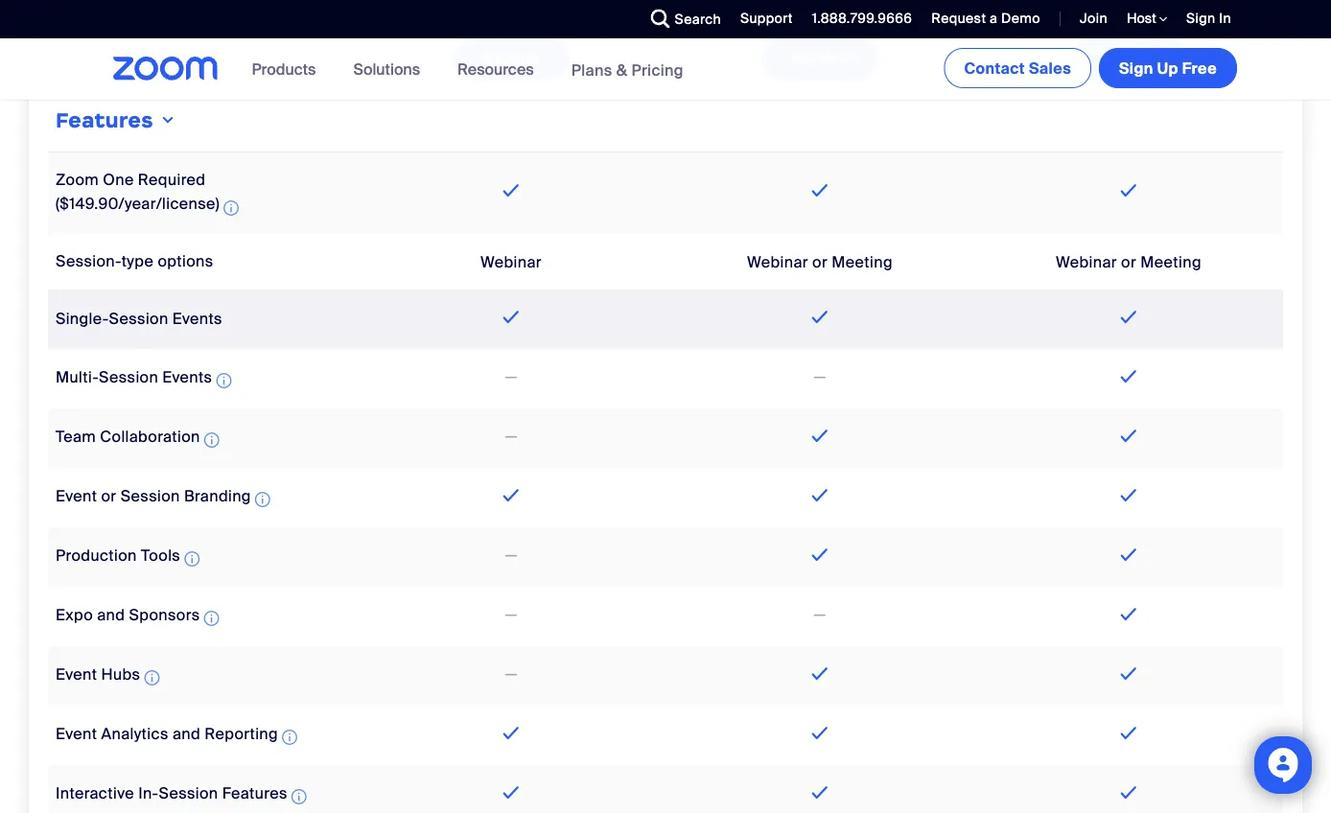 Task type: describe. For each thing, give the bounding box(es) containing it.
demo
[[1001, 10, 1041, 27]]

2 meeting from the left
[[1141, 252, 1202, 272]]

$ for 690
[[430, 20, 438, 36]]

sponsors
[[129, 605, 200, 625]]

events for multi-session events
[[162, 367, 212, 387]]

buy now link for 990
[[762, 38, 879, 80]]

resources
[[458, 59, 534, 79]]

branding
[[184, 486, 251, 506]]

single-session events
[[56, 308, 222, 329]]

product information navigation
[[237, 38, 698, 101]]

analytics
[[101, 724, 169, 744]]

host button
[[1127, 10, 1167, 28]]

event for event or session branding
[[56, 486, 97, 506]]

hubs
[[101, 664, 140, 684]]

($149.90/year/license)
[[56, 194, 220, 214]]

sign for sign in
[[1187, 10, 1216, 27]]

not included image for multi-session events
[[502, 366, 521, 389]]

3 webinar from the left
[[1056, 252, 1117, 272]]

one
[[103, 169, 134, 190]]

2 webinar from the left
[[747, 252, 808, 272]]

in
[[1219, 10, 1232, 27]]

not included image for expo and sponsors
[[502, 604, 521, 627]]

options
[[158, 251, 213, 271]]

$ for 990
[[743, 20, 751, 36]]

right image
[[158, 113, 177, 128]]

a
[[990, 10, 998, 27]]

contact
[[964, 58, 1025, 78]]

interactive in-session features application
[[56, 783, 311, 808]]

solutions button
[[353, 38, 429, 100]]

and inside application
[[97, 605, 125, 625]]

events for single-session events
[[172, 308, 222, 329]]

tools
[[141, 545, 180, 565]]

contact sales link
[[944, 48, 1092, 88]]

690
[[442, 16, 483, 40]]

team collaboration
[[56, 426, 200, 446]]

buy for 990
[[791, 50, 816, 68]]

banner containing contact sales
[[90, 38, 1241, 101]]

interactive
[[56, 783, 134, 803]]

host
[[1127, 10, 1160, 27]]

solutions
[[353, 59, 420, 79]]

buy now link for 1,490
[[1071, 38, 1187, 80]]

request
[[932, 10, 986, 27]]

/year/license for 990
[[811, 19, 898, 36]]

session down type
[[109, 308, 168, 329]]

resources button
[[458, 38, 543, 100]]

not included image for production tools
[[502, 544, 521, 567]]

expo and sponsors
[[56, 605, 200, 625]]

event analytics and reporting
[[56, 724, 278, 744]]

$690 per year per user element
[[430, 8, 592, 49]]

contact sales
[[964, 58, 1071, 78]]

plans & pricing
[[571, 60, 684, 80]]

request a demo
[[932, 10, 1041, 27]]

buy now for 690
[[483, 50, 540, 68]]

zoom one required<br>($149.90/year/license) image
[[224, 196, 239, 219]]

interactive in-session features
[[56, 783, 288, 803]]

now for 1,490
[[1128, 50, 1158, 68]]

plans
[[571, 60, 612, 80]]

session-type options
[[56, 251, 213, 271]]

zoom one required ($149.90/year/license)
[[56, 169, 220, 214]]

event hubs
[[56, 664, 140, 684]]

support
[[740, 10, 793, 27]]

features inside application
[[222, 783, 288, 803]]

event or session branding
[[56, 486, 251, 506]]

00 for 1,490
[[1107, 20, 1127, 35]]

1 webinar or meeting from the left
[[747, 252, 893, 272]]

1 meeting from the left
[[832, 252, 893, 272]]

expo and sponsors image
[[204, 607, 219, 630]]

team collaboration image
[[204, 429, 219, 452]]

now for 690
[[511, 50, 540, 68]]

sales
[[1029, 58, 1071, 78]]

event for event hubs
[[56, 664, 97, 684]]

1 webinar from the left
[[481, 252, 542, 272]]

not included image for event hubs
[[502, 663, 521, 686]]

type
[[122, 251, 154, 271]]

buy now for 990
[[791, 50, 849, 68]]

required
[[138, 169, 206, 190]]



Task type: locate. For each thing, give the bounding box(es) containing it.
2 buy now from the left
[[791, 50, 849, 68]]

/year/license inside $ 1,490 00 /year/license
[[1127, 19, 1213, 36]]

/year/license up sign up free
[[1127, 19, 1213, 36]]

1 00 from the left
[[483, 20, 502, 35]]

products button
[[252, 38, 325, 100]]

2 horizontal spatial buy now
[[1100, 50, 1158, 68]]

not included image
[[811, 366, 829, 389], [502, 425, 521, 448], [502, 544, 521, 567], [811, 604, 829, 627], [502, 663, 521, 686]]

support link
[[726, 0, 798, 38], [740, 10, 793, 27]]

$990 per year per license element
[[743, 8, 898, 49]]

1 $ from the left
[[430, 20, 438, 36]]

and right analytics
[[173, 724, 201, 744]]

$1,490 per year per license element
[[1045, 8, 1213, 49]]

event hubs image
[[144, 666, 160, 690]]

team
[[56, 426, 96, 446]]

join link
[[1066, 0, 1113, 38], [1080, 10, 1108, 27]]

0 horizontal spatial /year/license
[[506, 19, 592, 36]]

3 now from the left
[[1128, 50, 1158, 68]]

sign left up
[[1119, 58, 1154, 78]]

2 /year/license from the left
[[811, 19, 898, 36]]

event or session branding image
[[255, 488, 270, 511]]

0 horizontal spatial buy now
[[483, 50, 540, 68]]

00 for 690
[[483, 20, 502, 35]]

buy now link
[[453, 38, 570, 80], [762, 38, 879, 80], [1071, 38, 1187, 80]]

/year/license for 690
[[506, 19, 592, 36]]

application
[[56, 169, 243, 219]]

0 vertical spatial not included image
[[502, 366, 521, 389]]

00 for 990
[[792, 20, 811, 35]]

0 horizontal spatial or
[[101, 486, 117, 506]]

1 horizontal spatial sign
[[1187, 10, 1216, 27]]

1 event from the top
[[56, 486, 97, 506]]

products
[[252, 59, 316, 79]]

2 event from the top
[[56, 664, 97, 684]]

1 buy from the left
[[483, 50, 507, 68]]

event analytics and reporting image
[[282, 726, 297, 749]]

event inside application
[[56, 724, 97, 744]]

1 horizontal spatial buy
[[791, 50, 816, 68]]

now down $690 per year per user element
[[511, 50, 540, 68]]

zoom
[[56, 169, 99, 190]]

$ for 1,490
[[1045, 20, 1053, 36]]

events left multi-session events icon
[[162, 367, 212, 387]]

event left hubs
[[56, 664, 97, 684]]

session down single-session events
[[99, 367, 158, 387]]

1 vertical spatial features
[[222, 783, 288, 803]]

and right expo
[[97, 605, 125, 625]]

2 not included image from the top
[[502, 604, 521, 627]]

$ 1,490 00 /year/license
[[1045, 16, 1213, 40]]

event for event analytics and reporting
[[56, 724, 97, 744]]

free
[[1182, 58, 1217, 78]]

now for 990
[[820, 50, 849, 68]]

0 horizontal spatial buy
[[483, 50, 507, 68]]

plans & pricing link
[[571, 60, 684, 80], [571, 60, 684, 80]]

$ inside $ 990 00 /year/license
[[743, 20, 751, 36]]

3 $ from the left
[[1045, 20, 1053, 36]]

now down $1,490 per year per license element
[[1128, 50, 1158, 68]]

1 vertical spatial events
[[162, 367, 212, 387]]

$ 990 00 /year/license
[[743, 16, 898, 40]]

sign in link
[[1172, 0, 1241, 38], [1187, 10, 1232, 27]]

$
[[430, 20, 438, 36], [743, 20, 751, 36], [1045, 20, 1053, 36]]

collaboration
[[100, 426, 200, 446]]

2 horizontal spatial buy
[[1100, 50, 1125, 68]]

0 horizontal spatial sign
[[1119, 58, 1154, 78]]

buy for 690
[[483, 50, 507, 68]]

buy
[[483, 50, 507, 68], [791, 50, 816, 68], [1100, 50, 1125, 68]]

/year/license for 1,490
[[1127, 19, 1213, 36]]

webinar or meeting
[[747, 252, 893, 272], [1056, 252, 1202, 272]]

3 buy from the left
[[1100, 50, 1125, 68]]

event hubs application
[[56, 664, 163, 690]]

0 vertical spatial events
[[172, 308, 222, 329]]

2 horizontal spatial $
[[1045, 20, 1053, 36]]

1 horizontal spatial /year/license
[[811, 19, 898, 36]]

2 buy now link from the left
[[762, 38, 879, 80]]

0 horizontal spatial buy now link
[[453, 38, 570, 80]]

event left analytics
[[56, 724, 97, 744]]

buy down the $990 per year per license element
[[791, 50, 816, 68]]

features cell
[[48, 98, 1283, 144]]

application containing zoom one required
[[56, 169, 243, 219]]

pricing
[[632, 60, 684, 80]]

3 /year/license from the left
[[1127, 19, 1213, 36]]

session-
[[56, 251, 122, 271]]

00 inside $ 990 00 /year/license
[[792, 20, 811, 35]]

2 webinar or meeting from the left
[[1056, 252, 1202, 272]]

1 not included image from the top
[[502, 366, 521, 389]]

features up one
[[56, 108, 153, 133]]

event analytics and reporting application
[[56, 724, 301, 749]]

2 horizontal spatial now
[[1128, 50, 1158, 68]]

&
[[616, 60, 628, 80]]

1 horizontal spatial $
[[743, 20, 751, 36]]

or inside application
[[101, 486, 117, 506]]

or
[[812, 252, 828, 272], [1121, 252, 1137, 272], [101, 486, 117, 506]]

1 horizontal spatial 00
[[792, 20, 811, 35]]

1 vertical spatial and
[[173, 724, 201, 744]]

1 horizontal spatial buy now
[[791, 50, 849, 68]]

meetings navigation
[[940, 38, 1241, 92]]

join
[[1080, 10, 1108, 27]]

buy now link for 690
[[453, 38, 570, 80]]

events down options
[[172, 308, 222, 329]]

buy down $1,490 per year per license element
[[1100, 50, 1125, 68]]

1 horizontal spatial features
[[222, 783, 288, 803]]

now
[[511, 50, 540, 68], [820, 50, 849, 68], [1128, 50, 1158, 68]]

3 event from the top
[[56, 724, 97, 744]]

$ left the 690
[[430, 20, 438, 36]]

banner
[[90, 38, 1241, 101]]

/year/license inside $ 990 00 /year/license
[[811, 19, 898, 36]]

3 00 from the left
[[1107, 20, 1127, 35]]

/year/license inside $ 690 00 /year/license
[[506, 19, 592, 36]]

features inside cell
[[56, 108, 153, 133]]

sign inside sign up free button
[[1119, 58, 1154, 78]]

not included image
[[502, 366, 521, 389], [502, 604, 521, 627]]

0 vertical spatial and
[[97, 605, 125, 625]]

2 horizontal spatial webinar
[[1056, 252, 1117, 272]]

00 inside $ 1,490 00 /year/license
[[1107, 20, 1127, 35]]

2 $ from the left
[[743, 20, 751, 36]]

0 vertical spatial event
[[56, 486, 97, 506]]

/year/license
[[506, 19, 592, 36], [811, 19, 898, 36], [1127, 19, 1213, 36]]

sign up free
[[1119, 58, 1217, 78]]

event or session branding application
[[56, 486, 274, 511]]

production tools application
[[56, 545, 204, 571]]

$ inside $ 690 00 /year/license
[[430, 20, 438, 36]]

team collaboration application
[[56, 426, 223, 452]]

multi-session events application
[[56, 367, 235, 392]]

$ right demo on the top of the page
[[1045, 20, 1053, 36]]

2 00 from the left
[[792, 20, 811, 35]]

session down event analytics and reporting application
[[159, 783, 218, 803]]

single-
[[56, 308, 109, 329]]

sign for sign up free
[[1119, 58, 1154, 78]]

0 horizontal spatial webinar
[[481, 252, 542, 272]]

buy now
[[483, 50, 540, 68], [791, 50, 849, 68], [1100, 50, 1158, 68]]

0 horizontal spatial $
[[430, 20, 438, 36]]

$ 690 00 /year/license
[[430, 16, 592, 40]]

buy for 1,490
[[1100, 50, 1125, 68]]

0 horizontal spatial and
[[97, 605, 125, 625]]

up
[[1157, 58, 1179, 78]]

included image
[[499, 179, 524, 202], [807, 179, 833, 202], [1116, 179, 1142, 202], [499, 305, 524, 328], [1116, 364, 1142, 387], [807, 543, 833, 566], [1116, 543, 1142, 566], [1116, 602, 1142, 625], [1116, 662, 1142, 685], [499, 721, 524, 744], [807, 721, 833, 744], [499, 781, 524, 804], [1116, 781, 1142, 804]]

/year/license right 990 on the top of page
[[811, 19, 898, 36]]

0 horizontal spatial meeting
[[832, 252, 893, 272]]

included image
[[807, 305, 833, 328], [1116, 305, 1142, 328], [807, 424, 833, 447], [1116, 424, 1142, 447], [499, 483, 524, 506], [807, 483, 833, 506], [1116, 483, 1142, 506], [807, 662, 833, 685], [1116, 721, 1142, 744], [807, 781, 833, 804]]

1 now from the left
[[511, 50, 540, 68]]

sign in
[[1187, 10, 1232, 27]]

2 vertical spatial event
[[56, 724, 97, 744]]

search
[[675, 10, 721, 28]]

event
[[56, 486, 97, 506], [56, 664, 97, 684], [56, 724, 97, 744]]

990
[[751, 16, 792, 40]]

2 buy from the left
[[791, 50, 816, 68]]

reporting
[[205, 724, 278, 744]]

1 buy now from the left
[[483, 50, 540, 68]]

0 vertical spatial features
[[56, 108, 153, 133]]

/year/license up plans
[[506, 19, 592, 36]]

0 vertical spatial sign
[[1187, 10, 1216, 27]]

1 horizontal spatial and
[[173, 724, 201, 744]]

production tools image
[[184, 548, 200, 571]]

session inside application
[[121, 486, 180, 506]]

events inside application
[[162, 367, 212, 387]]

0 horizontal spatial 00
[[483, 20, 502, 35]]

interactive in-session features image
[[291, 785, 307, 808]]

search button
[[637, 0, 726, 38]]

1 horizontal spatial webinar
[[747, 252, 808, 272]]

buy now down $1,490 per year per license element
[[1100, 50, 1158, 68]]

sign up free button
[[1099, 48, 1237, 88]]

2 horizontal spatial /year/license
[[1127, 19, 1213, 36]]

$ inside $ 1,490 00 /year/license
[[1045, 20, 1053, 36]]

3 buy now link from the left
[[1071, 38, 1187, 80]]

1,490
[[1053, 16, 1107, 40]]

session
[[109, 308, 168, 329], [99, 367, 158, 387], [121, 486, 180, 506], [159, 783, 218, 803]]

request a demo link
[[917, 0, 1045, 38], [932, 10, 1041, 27]]

00 inside $ 690 00 /year/license
[[483, 20, 502, 35]]

buy down $690 per year per user element
[[483, 50, 507, 68]]

and
[[97, 605, 125, 625], [173, 724, 201, 744]]

2 horizontal spatial or
[[1121, 252, 1137, 272]]

sign
[[1187, 10, 1216, 27], [1119, 58, 1154, 78]]

1 vertical spatial not included image
[[502, 604, 521, 627]]

00
[[483, 20, 502, 35], [792, 20, 811, 35], [1107, 20, 1127, 35]]

1 vertical spatial event
[[56, 664, 97, 684]]

in-
[[138, 783, 159, 803]]

0 horizontal spatial webinar or meeting
[[747, 252, 893, 272]]

1 vertical spatial sign
[[1119, 58, 1154, 78]]

1 buy now link from the left
[[453, 38, 570, 80]]

0 horizontal spatial features
[[56, 108, 153, 133]]

production
[[56, 545, 137, 565]]

and inside application
[[173, 724, 201, 744]]

buy now down $690 per year per user element
[[483, 50, 540, 68]]

sign left in
[[1187, 10, 1216, 27]]

multi-session events
[[56, 367, 212, 387]]

multi-
[[56, 367, 99, 387]]

webinar
[[481, 252, 542, 272], [747, 252, 808, 272], [1056, 252, 1117, 272]]

3 buy now from the left
[[1100, 50, 1158, 68]]

2 horizontal spatial buy now link
[[1071, 38, 1187, 80]]

features left interactive in-session features icon
[[222, 783, 288, 803]]

events
[[172, 308, 222, 329], [162, 367, 212, 387]]

2 horizontal spatial 00
[[1107, 20, 1127, 35]]

zoom logo image
[[113, 57, 218, 81]]

1 horizontal spatial now
[[820, 50, 849, 68]]

features
[[56, 108, 153, 133], [222, 783, 288, 803]]

1.888.799.9666 button
[[798, 0, 917, 38], [812, 10, 912, 27]]

event down "team"
[[56, 486, 97, 506]]

expo
[[56, 605, 93, 625]]

meeting
[[832, 252, 893, 272], [1141, 252, 1202, 272]]

1 horizontal spatial webinar or meeting
[[1056, 252, 1202, 272]]

1 /year/license from the left
[[506, 19, 592, 36]]

1 horizontal spatial meeting
[[1141, 252, 1202, 272]]

1 horizontal spatial or
[[812, 252, 828, 272]]

now down the $990 per year per license element
[[820, 50, 849, 68]]

2 now from the left
[[820, 50, 849, 68]]

session down team collaboration application
[[121, 486, 180, 506]]

buy now down the $990 per year per license element
[[791, 50, 849, 68]]

00 up resources
[[483, 20, 502, 35]]

not included image for team collaboration
[[502, 425, 521, 448]]

00 left host
[[1107, 20, 1127, 35]]

$ right search
[[743, 20, 751, 36]]

expo and sponsors application
[[56, 605, 223, 630]]

00 left 1.888.799.9666
[[792, 20, 811, 35]]

1 horizontal spatial buy now link
[[762, 38, 879, 80]]

production tools
[[56, 545, 180, 565]]

buy now for 1,490
[[1100, 50, 1158, 68]]

0 horizontal spatial now
[[511, 50, 540, 68]]

multi-session events image
[[216, 369, 232, 392]]

1.888.799.9666
[[812, 10, 912, 27]]



Task type: vqa. For each thing, say whether or not it's contained in the screenshot.
Webinar
yes



